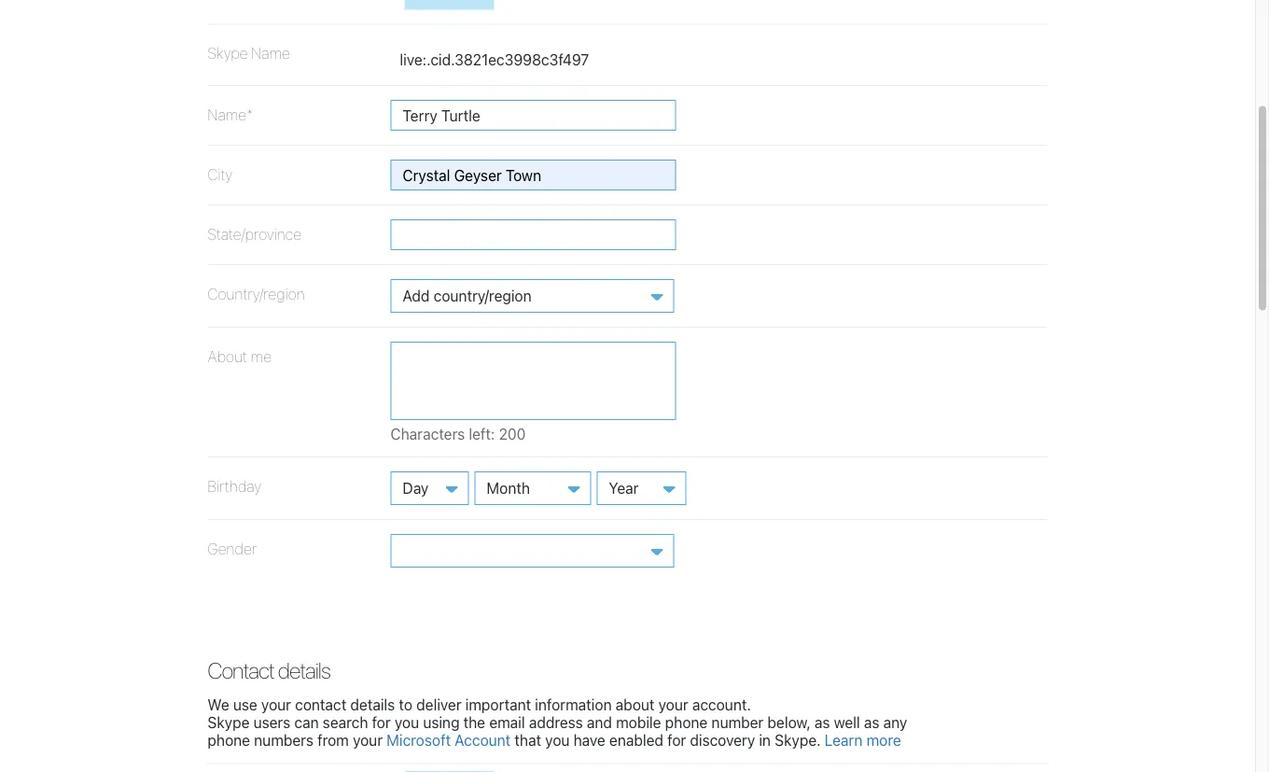 Task type: locate. For each thing, give the bounding box(es) containing it.
as up learn more link
[[864, 713, 880, 731]]

1 horizontal spatial phone
[[665, 713, 708, 731]]

2 skype from the top
[[208, 713, 250, 731]]

learn
[[825, 731, 863, 749]]

users
[[254, 713, 291, 731]]

1 vertical spatial skype
[[208, 713, 250, 731]]

about
[[208, 347, 247, 365]]

contact details
[[208, 657, 330, 683]]

status containing characters left:
[[391, 425, 613, 442]]

for
[[372, 713, 391, 731], [668, 731, 686, 749]]

that
[[515, 731, 542, 749]]

your up users
[[261, 695, 291, 713]]

0 vertical spatial skype
[[208, 44, 248, 62]]

1 horizontal spatial for
[[668, 731, 686, 749]]

1 horizontal spatial you
[[545, 731, 570, 749]]

0 horizontal spatial you
[[395, 713, 419, 731]]

1 horizontal spatial as
[[864, 713, 880, 731]]

details up the contact
[[278, 657, 330, 683]]

below,
[[768, 713, 811, 731]]

1 horizontal spatial your
[[353, 731, 383, 749]]

your
[[261, 695, 291, 713], [659, 695, 689, 713], [353, 731, 383, 749]]

for right enabled
[[668, 731, 686, 749]]

as
[[815, 713, 830, 731], [864, 713, 880, 731]]

learn more link
[[825, 731, 902, 749]]

skype left name
[[208, 44, 248, 62]]

account.
[[693, 695, 751, 713]]

details
[[278, 657, 330, 683], [351, 695, 395, 713]]

name*
[[208, 105, 254, 123]]

mobile
[[616, 713, 662, 731]]

1 as from the left
[[815, 713, 830, 731]]

0 horizontal spatial as
[[815, 713, 830, 731]]

0 horizontal spatial for
[[372, 713, 391, 731]]

important
[[466, 695, 531, 713]]

discovery
[[690, 731, 755, 749]]

State/province text field
[[391, 219, 676, 250]]

microsoft account that you have enabled for discovery in skype. learn more
[[387, 731, 902, 749]]

0 vertical spatial details
[[278, 657, 330, 683]]

characters left: 200
[[391, 425, 526, 442]]

enabled
[[610, 731, 664, 749]]

we
[[208, 695, 229, 713]]

status
[[391, 425, 613, 442]]

year
[[609, 479, 639, 497]]

you down to
[[395, 713, 419, 731]]

well
[[834, 713, 861, 731]]

city
[[208, 165, 233, 183]]

for right search
[[372, 713, 391, 731]]

number
[[712, 713, 764, 731]]

your right about
[[659, 695, 689, 713]]

skype.
[[775, 731, 821, 749]]

skype down we
[[208, 713, 250, 731]]

1 vertical spatial details
[[351, 695, 395, 713]]

state/province
[[208, 225, 302, 243]]

about me
[[208, 347, 272, 365]]

1 skype from the top
[[208, 44, 248, 62]]

skype name
[[208, 44, 290, 62]]

deliver
[[417, 695, 462, 713]]

phone down we
[[208, 731, 250, 749]]

characters
[[391, 425, 465, 442]]

details up search
[[351, 695, 395, 713]]

name
[[251, 44, 290, 62]]

you down address
[[545, 731, 570, 749]]

skype
[[208, 44, 248, 62], [208, 713, 250, 731]]

as left 'well'
[[815, 713, 830, 731]]

phone
[[665, 713, 708, 731], [208, 731, 250, 749]]

microsoft
[[387, 731, 451, 749]]

microsoft account link
[[387, 731, 511, 749]]

your down search
[[353, 731, 383, 749]]

you
[[395, 713, 419, 731], [545, 731, 570, 749]]

phone down account.
[[665, 713, 708, 731]]

contact
[[208, 657, 274, 683]]

you inside we use your contact details to deliver important information about your account. skype users can search for you using the email address and mobile phone number below, as well as any phone numbers from your
[[395, 713, 419, 731]]

1 horizontal spatial details
[[351, 695, 395, 713]]



Task type: describe. For each thing, give the bounding box(es) containing it.
live:.cid.3821ec3998c3f497
[[400, 51, 589, 69]]

City text field
[[391, 159, 676, 190]]

we use your contact details to deliver important information about your account. skype users can search for you using the email address and mobile phone number below, as well as any phone numbers from your
[[208, 695, 908, 749]]

country/region
[[434, 286, 532, 304]]

day
[[403, 479, 429, 497]]

the
[[464, 713, 486, 731]]

in
[[759, 731, 771, 749]]

add
[[403, 286, 430, 304]]

account
[[455, 731, 511, 749]]

skype inside we use your contact details to deliver important information about your account. skype users can search for you using the email address and mobile phone number below, as well as any phone numbers from your
[[208, 713, 250, 731]]

2 horizontal spatial your
[[659, 695, 689, 713]]

About me text field
[[391, 341, 676, 420]]

any
[[884, 713, 908, 731]]

month
[[487, 479, 530, 497]]

from
[[318, 731, 349, 749]]

email
[[489, 713, 525, 731]]

0 horizontal spatial details
[[278, 657, 330, 683]]

details inside we use your contact details to deliver important information about your account. skype users can search for you using the email address and mobile phone number below, as well as any phone numbers from your
[[351, 695, 395, 713]]

can
[[294, 713, 319, 731]]

use
[[233, 695, 258, 713]]

gender
[[208, 540, 257, 557]]

2 as from the left
[[864, 713, 880, 731]]

0 horizontal spatial phone
[[208, 731, 250, 749]]

left:
[[469, 425, 495, 442]]

about
[[616, 695, 655, 713]]

birthday
[[208, 477, 261, 495]]

have
[[574, 731, 606, 749]]

numbers
[[254, 731, 314, 749]]

0 horizontal spatial your
[[261, 695, 291, 713]]

contact
[[295, 695, 347, 713]]

Name* text field
[[391, 100, 676, 130]]

address
[[529, 713, 583, 731]]

using
[[423, 713, 460, 731]]

to
[[399, 695, 413, 713]]

for inside we use your contact details to deliver important information about your account. skype users can search for you using the email address and mobile phone number below, as well as any phone numbers from your
[[372, 713, 391, 731]]

information
[[535, 695, 612, 713]]

and
[[587, 713, 612, 731]]

add country/region
[[403, 286, 532, 304]]

more
[[867, 731, 902, 749]]

country/region
[[208, 285, 305, 302]]

me
[[251, 347, 272, 365]]

search
[[323, 713, 368, 731]]

200
[[499, 425, 526, 442]]



Task type: vqa. For each thing, say whether or not it's contained in the screenshot.
leftmost your
yes



